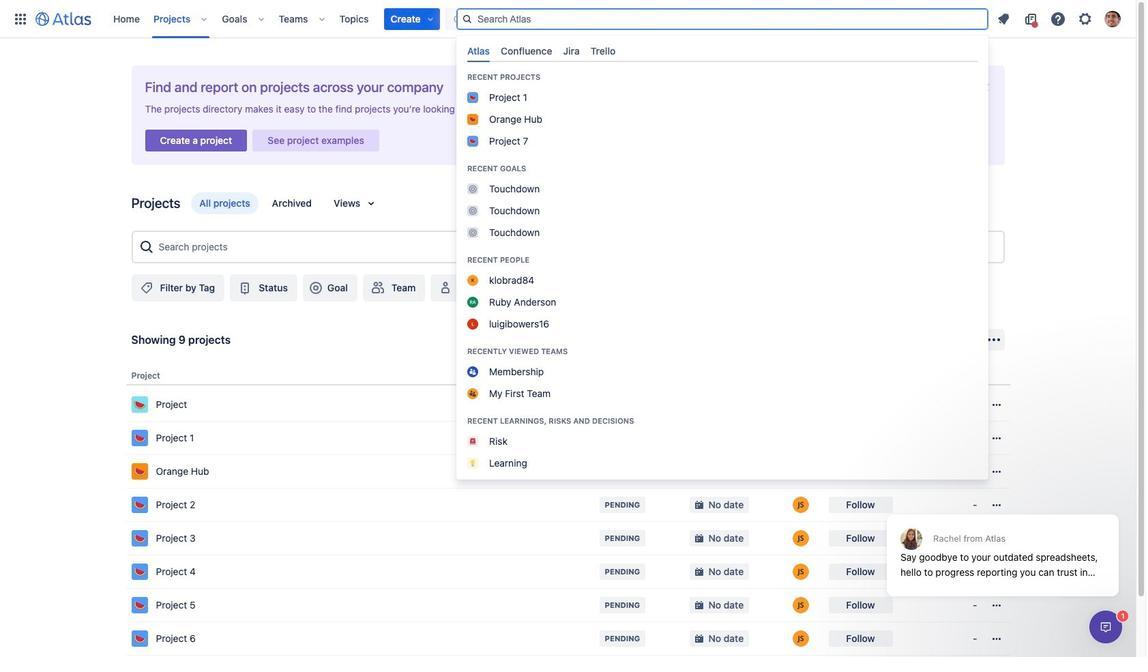 Task type: vqa. For each thing, say whether or not it's contained in the screenshot.
leftmost the 'Goals'
no



Task type: locate. For each thing, give the bounding box(es) containing it.
tab
[[462, 39, 495, 62], [495, 39, 558, 62], [558, 39, 585, 62], [585, 39, 621, 62]]

help image
[[1050, 11, 1067, 27]]

1 vertical spatial dialog
[[1090, 611, 1123, 644]]

banner
[[0, 0, 1136, 480]]

dialog
[[880, 481, 1126, 607], [1090, 611, 1123, 644]]

Search Atlas field
[[457, 8, 989, 30]]

search image
[[462, 13, 473, 24]]

1 tab from the left
[[462, 39, 495, 62]]

0 vertical spatial dialog
[[880, 481, 1126, 607]]

tab list
[[462, 39, 983, 62]]

None search field
[[457, 8, 989, 30]]

Search projects field
[[155, 235, 998, 259]]



Task type: describe. For each thing, give the bounding box(es) containing it.
2 tab from the left
[[495, 39, 558, 62]]

3 tab from the left
[[558, 39, 585, 62]]

search projects image
[[138, 239, 155, 255]]

status image
[[237, 280, 253, 296]]

4 tab from the left
[[585, 39, 621, 62]]

close banner image
[[980, 82, 991, 93]]

switch to... image
[[12, 11, 29, 27]]

top element
[[8, 0, 852, 38]]

tag image
[[138, 280, 155, 296]]



